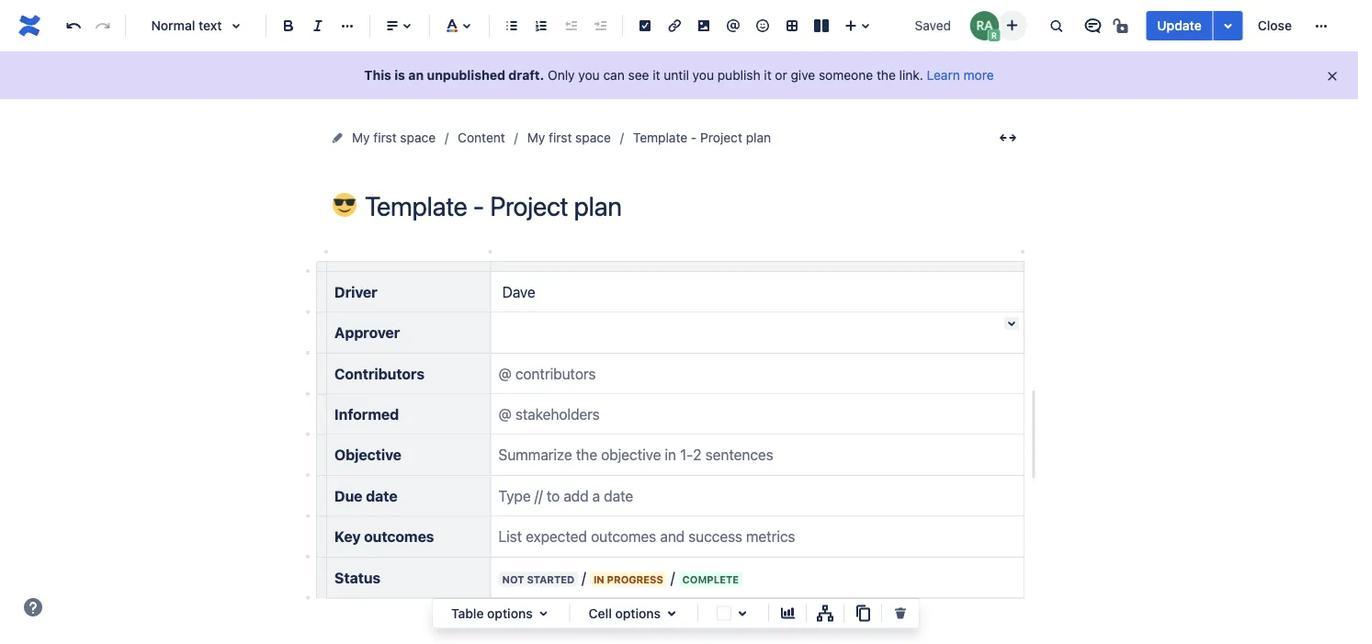 Task type: locate. For each thing, give the bounding box(es) containing it.
expand dropdown menu image
[[533, 603, 555, 625], [661, 603, 683, 625]]

help image
[[22, 597, 44, 619]]

1 horizontal spatial my
[[527, 130, 545, 145]]

1 horizontal spatial my first space
[[527, 130, 611, 145]]

you right until
[[693, 68, 714, 83]]

this
[[364, 68, 392, 83]]

my
[[352, 130, 370, 145], [527, 130, 545, 145]]

0 horizontal spatial first
[[374, 130, 397, 145]]

options down progress
[[616, 606, 661, 621]]

1 expand dropdown menu image from the left
[[533, 603, 555, 625]]

cell
[[589, 606, 612, 621]]

0 horizontal spatial my first space
[[352, 130, 436, 145]]

you left can
[[579, 68, 600, 83]]

someone
[[819, 68, 874, 83]]

space for 2nd my first space link
[[576, 130, 611, 145]]

space
[[400, 130, 436, 145], [576, 130, 611, 145]]

close
[[1258, 18, 1293, 33]]

space down an in the top of the page
[[400, 130, 436, 145]]

1 space from the left
[[400, 130, 436, 145]]

1 horizontal spatial options
[[616, 606, 661, 621]]

until
[[664, 68, 689, 83]]

comment icon image
[[1082, 15, 1104, 37]]

0 horizontal spatial my
[[352, 130, 370, 145]]

cell background image
[[732, 603, 754, 625]]

project
[[701, 130, 743, 145]]

it
[[653, 68, 661, 83], [764, 68, 772, 83]]

1 my first space from the left
[[352, 130, 436, 145]]

approver
[[335, 324, 400, 341]]

1 options from the left
[[487, 606, 533, 621]]

my right move this page image
[[352, 130, 370, 145]]

can
[[604, 68, 625, 83]]

cell options
[[589, 606, 661, 621]]

learn more link
[[927, 68, 994, 83]]

text
[[199, 18, 222, 33]]

/ right progress
[[671, 569, 675, 587]]

normal text button
[[133, 6, 258, 46]]

cell options button
[[578, 603, 690, 625]]

it left or
[[764, 68, 772, 83]]

more formatting image
[[336, 15, 359, 37]]

link.
[[900, 68, 924, 83]]

content
[[458, 130, 505, 145]]

draft.
[[509, 68, 545, 83]]

my first space link right move this page image
[[352, 127, 436, 149]]

my right content
[[527, 130, 545, 145]]

options for cell options
[[616, 606, 661, 621]]

2 it from the left
[[764, 68, 772, 83]]

an
[[409, 68, 424, 83]]

indent tab image
[[589, 15, 611, 37]]

0 horizontal spatial expand dropdown menu image
[[533, 603, 555, 625]]

normal text
[[151, 18, 222, 33]]

invite to edit image
[[1001, 14, 1024, 36]]

my for 2nd my first space link
[[527, 130, 545, 145]]

template
[[633, 130, 688, 145]]

find and replace image
[[1046, 15, 1068, 37]]

table options button
[[440, 603, 562, 625]]

1 horizontal spatial you
[[693, 68, 714, 83]]

1 horizontal spatial expand dropdown menu image
[[661, 603, 683, 625]]

my first space for 2nd my first space link from the right
[[352, 130, 436, 145]]

confluence image
[[15, 11, 44, 40], [15, 11, 44, 40]]

first
[[374, 130, 397, 145], [549, 130, 572, 145]]

2 you from the left
[[693, 68, 714, 83]]

dave
[[499, 283, 536, 301]]

2 space from the left
[[576, 130, 611, 145]]

0 horizontal spatial options
[[487, 606, 533, 621]]

1 first from the left
[[374, 130, 397, 145]]

my first space right move this page image
[[352, 130, 436, 145]]

first down only
[[549, 130, 572, 145]]

manage connected data image
[[815, 603, 837, 625]]

my first space link
[[352, 127, 436, 149], [527, 127, 611, 149]]

the
[[877, 68, 896, 83]]

more
[[964, 68, 994, 83]]

align left image
[[382, 15, 404, 37]]

0 horizontal spatial my first space link
[[352, 127, 436, 149]]

due
[[335, 487, 363, 505]]

bold ⌘b image
[[278, 15, 300, 37]]

not started / in progress / complete
[[502, 569, 739, 587]]

first right move this page image
[[374, 130, 397, 145]]

dismiss image
[[1326, 69, 1340, 84]]

plan
[[746, 130, 771, 145]]

close button
[[1247, 11, 1304, 40]]

1 horizontal spatial space
[[576, 130, 611, 145]]

complete
[[683, 574, 739, 586]]

2 expand dropdown menu image from the left
[[661, 603, 683, 625]]

normal
[[151, 18, 195, 33]]

outdent ⇧tab image
[[560, 15, 582, 37]]

it right see
[[653, 68, 661, 83]]

1 horizontal spatial first
[[549, 130, 572, 145]]

1 horizontal spatial it
[[764, 68, 772, 83]]

1 my from the left
[[352, 130, 370, 145]]

my first space
[[352, 130, 436, 145], [527, 130, 611, 145]]

make page full-width image
[[998, 127, 1020, 149]]

expand dropdown menu image for cell options
[[661, 603, 683, 625]]

undo ⌘z image
[[63, 15, 85, 37]]

options down the not
[[487, 606, 533, 621]]

1 horizontal spatial /
[[671, 569, 675, 587]]

2 my from the left
[[527, 130, 545, 145]]

options
[[487, 606, 533, 621], [616, 606, 661, 621]]

due date
[[335, 487, 398, 505]]

Give this page a title text field
[[365, 191, 1025, 222]]

0 horizontal spatial it
[[653, 68, 661, 83]]

italic ⌘i image
[[307, 15, 329, 37]]

remove image
[[890, 603, 912, 625]]

2 my first space link from the left
[[527, 127, 611, 149]]

my first space link down only
[[527, 127, 611, 149]]

outcomes
[[364, 528, 434, 546]]

1 / from the left
[[582, 569, 586, 587]]

0 horizontal spatial /
[[582, 569, 586, 587]]

/ left in
[[582, 569, 586, 587]]

options for table options
[[487, 606, 533, 621]]

options inside popup button
[[487, 606, 533, 621]]

/
[[582, 569, 586, 587], [671, 569, 675, 587]]

table
[[451, 606, 484, 621]]

0 horizontal spatial you
[[579, 68, 600, 83]]

2 my first space from the left
[[527, 130, 611, 145]]

2 options from the left
[[616, 606, 661, 621]]

expand dropdown menu image down started at the left of the page
[[533, 603, 555, 625]]

0 horizontal spatial space
[[400, 130, 436, 145]]

space down can
[[576, 130, 611, 145]]

my first space down only
[[527, 130, 611, 145]]

1 horizontal spatial my first space link
[[527, 127, 611, 149]]

you
[[579, 68, 600, 83], [693, 68, 714, 83]]

expand dropdown menu image down progress
[[661, 603, 683, 625]]

only
[[548, 68, 575, 83]]

table image
[[781, 15, 804, 37]]

numbered list ⌘⇧7 image
[[530, 15, 553, 37]]

options inside dropdown button
[[616, 606, 661, 621]]

started
[[527, 574, 575, 586]]



Task type: vqa. For each thing, say whether or not it's contained in the screenshot.
options in the dropdown button
yes



Task type: describe. For each thing, give the bounding box(es) containing it.
publish
[[718, 68, 761, 83]]

bullet list ⌘⇧8 image
[[501, 15, 523, 37]]

driver
[[335, 283, 378, 301]]

:sunglasses: image
[[333, 193, 357, 217]]

or
[[775, 68, 788, 83]]

copy image
[[852, 603, 874, 625]]

table options
[[451, 606, 533, 621]]

update button
[[1147, 11, 1213, 40]]

link image
[[664, 15, 686, 37]]

emoji image
[[752, 15, 774, 37]]

move this page image
[[330, 131, 345, 145]]

objective
[[335, 447, 402, 464]]

chart image
[[777, 603, 799, 625]]

template - project plan
[[633, 130, 771, 145]]

contributors
[[335, 365, 425, 382]]

unpublished
[[427, 68, 506, 83]]

add image, video, or file image
[[693, 15, 715, 37]]

2 first from the left
[[549, 130, 572, 145]]

more image
[[1311, 15, 1333, 37]]

-
[[691, 130, 697, 145]]

update
[[1158, 18, 1202, 33]]

see
[[628, 68, 649, 83]]

1 my first space link from the left
[[352, 127, 436, 149]]

no restrictions image
[[1112, 15, 1134, 37]]

not
[[502, 574, 525, 586]]

1 it from the left
[[653, 68, 661, 83]]

redo ⌘⇧z image
[[92, 15, 114, 37]]

:sunglasses: image
[[333, 193, 357, 217]]

content link
[[458, 127, 505, 149]]

expand dropdown menu image for table options
[[533, 603, 555, 625]]

mention image
[[723, 15, 745, 37]]

1 you from the left
[[579, 68, 600, 83]]

2 / from the left
[[671, 569, 675, 587]]

layouts image
[[811, 15, 833, 37]]

progress
[[607, 574, 664, 586]]

ruby anderson image
[[970, 11, 1000, 40]]

saved
[[915, 18, 952, 33]]

my first space for 2nd my first space link
[[527, 130, 611, 145]]

Main content area, start typing to enter text. text field
[[315, 248, 1038, 644]]

this is an unpublished draft. only you can see it until you publish it or give someone the link. learn more
[[364, 68, 994, 83]]

date
[[366, 487, 398, 505]]

in
[[594, 574, 605, 586]]

status
[[335, 569, 381, 587]]

action item image
[[634, 15, 656, 37]]

adjust update settings image
[[1218, 15, 1240, 37]]

space for 2nd my first space link from the right
[[400, 130, 436, 145]]

give
[[791, 68, 816, 83]]

key outcomes
[[335, 528, 434, 546]]

learn
[[927, 68, 961, 83]]

my for 2nd my first space link from the right
[[352, 130, 370, 145]]

key
[[335, 528, 361, 546]]

informed
[[335, 406, 399, 423]]

template - project plan link
[[633, 127, 771, 149]]

is
[[395, 68, 405, 83]]



